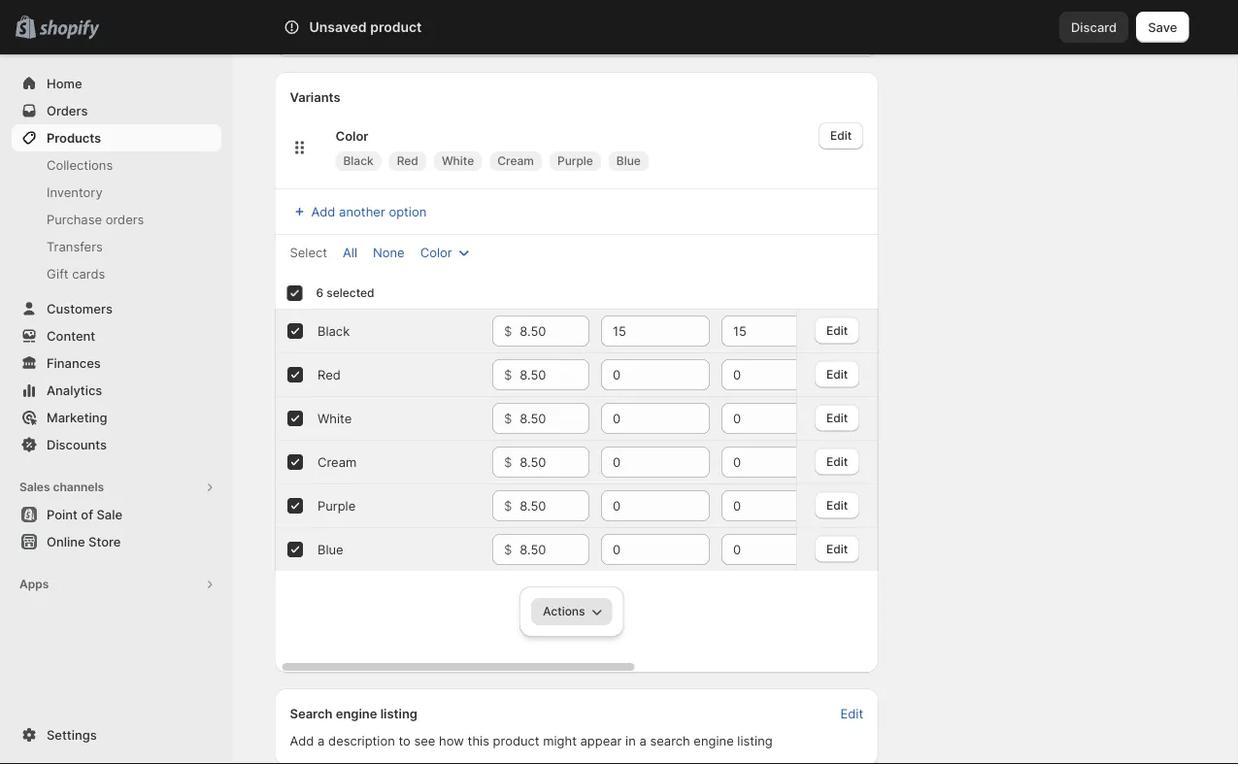 Task type: describe. For each thing, give the bounding box(es) containing it.
none
[[373, 245, 405, 260]]

edit button
[[819, 122, 863, 150]]

search button
[[337, 12, 901, 43]]

customers
[[47, 301, 113, 316]]

inventory link
[[12, 179, 221, 206]]

settings link
[[12, 722, 221, 749]]

apps button
[[12, 571, 221, 598]]

in
[[625, 733, 636, 748]]

gift cards
[[47, 266, 105, 281]]

orders
[[47, 103, 88, 118]]

products link
[[12, 124, 221, 151]]

1 vertical spatial blue
[[317, 542, 343, 557]]

edit for blue
[[826, 542, 848, 556]]

information
[[393, 26, 461, 41]]

gift cards link
[[12, 260, 221, 287]]

point of sale
[[47, 507, 122, 522]]

add customs information button
[[278, 20, 875, 48]]

save button
[[1136, 12, 1189, 43]]

1 vertical spatial product
[[493, 733, 539, 748]]

0 horizontal spatial listing
[[380, 706, 418, 721]]

edit inside dropdown button
[[830, 129, 852, 143]]

$ for blue
[[504, 542, 512, 557]]

edit for black
[[826, 323, 848, 337]]

edit button for red
[[815, 361, 860, 388]]

channels
[[53, 480, 104, 494]]

$ text field for red
[[519, 359, 589, 390]]

inventory
[[47, 185, 103, 200]]

online store button
[[0, 528, 233, 555]]

see
[[414, 733, 435, 748]]

search for search engine listing
[[290, 706, 333, 721]]

options element containing black
[[317, 323, 349, 338]]

1 vertical spatial red
[[317, 367, 340, 382]]

1 horizontal spatial engine
[[694, 733, 734, 748]]

appear
[[580, 733, 622, 748]]

selected
[[327, 286, 374, 300]]

1 a from the left
[[318, 733, 325, 748]]

2 a from the left
[[639, 733, 647, 748]]

option
[[389, 204, 427, 219]]

point of sale link
[[12, 501, 221, 528]]

variants
[[290, 89, 340, 104]]

save
[[1148, 19, 1177, 34]]

online store link
[[12, 528, 221, 555]]

discounts
[[47, 437, 107, 452]]

$ text field
[[519, 316, 589, 347]]

1 vertical spatial white
[[317, 411, 351, 426]]

$ for white
[[504, 411, 512, 426]]

sales
[[19, 480, 50, 494]]

sales channels button
[[12, 474, 221, 501]]

add a description to see how this product might appear in a search engine listing
[[290, 733, 773, 748]]

purchase orders
[[47, 212, 144, 227]]

color inside dropdown button
[[420, 245, 452, 260]]

color button
[[409, 239, 485, 266]]

analytics
[[47, 383, 102, 398]]

options element containing red
[[317, 367, 340, 382]]

analytics link
[[12, 377, 221, 404]]

add another option
[[311, 204, 427, 219]]

all button
[[331, 239, 369, 266]]

store
[[88, 534, 121, 549]]

sale
[[97, 507, 122, 522]]

6 selected
[[316, 286, 374, 300]]

customs
[[339, 26, 390, 41]]

1 horizontal spatial red
[[397, 154, 418, 168]]

gift
[[47, 266, 69, 281]]

add customs information
[[311, 26, 461, 41]]

home link
[[12, 70, 221, 97]]

purchase
[[47, 212, 102, 227]]

none button
[[361, 239, 416, 266]]

search
[[650, 733, 690, 748]]

orders
[[106, 212, 144, 227]]



Task type: vqa. For each thing, say whether or not it's contained in the screenshot.
$
yes



Task type: locate. For each thing, give the bounding box(es) containing it.
0 vertical spatial search
[[369, 19, 411, 34]]

0 horizontal spatial purple
[[317, 498, 355, 513]]

1 horizontal spatial search
[[369, 19, 411, 34]]

1 vertical spatial listing
[[737, 733, 773, 748]]

sales channels
[[19, 480, 104, 494]]

color down variants
[[336, 128, 369, 143]]

5 $ from the top
[[504, 498, 512, 513]]

edit button for blue
[[815, 535, 860, 563]]

0 vertical spatial blue
[[616, 154, 641, 168]]

search right unsaved
[[369, 19, 411, 34]]

search for search
[[369, 19, 411, 34]]

0 horizontal spatial cream
[[317, 454, 356, 470]]

home
[[47, 76, 82, 91]]

edit for cream
[[826, 454, 848, 468]]

$ for red
[[504, 367, 512, 382]]

cards
[[72, 266, 105, 281]]

1 vertical spatial add
[[311, 204, 335, 219]]

options element containing blue
[[317, 542, 343, 557]]

edit button for purple
[[815, 492, 860, 519]]

discounts link
[[12, 431, 221, 458]]

search
[[369, 19, 411, 34], [290, 706, 333, 721]]

0 vertical spatial black
[[343, 154, 374, 168]]

add down search engine listing
[[290, 733, 314, 748]]

0 horizontal spatial product
[[370, 19, 422, 35]]

0 horizontal spatial white
[[317, 411, 351, 426]]

5 $ text field from the top
[[519, 534, 589, 565]]

blue
[[616, 154, 641, 168], [317, 542, 343, 557]]

$ for black
[[504, 323, 512, 338]]

add another option button
[[278, 198, 438, 225]]

might
[[543, 733, 577, 748]]

add inside add another option button
[[311, 204, 335, 219]]

$ for purple
[[504, 498, 512, 513]]

1 $ text field from the top
[[519, 359, 589, 390]]

point
[[47, 507, 78, 522]]

options element containing white
[[317, 411, 351, 426]]

1 vertical spatial purple
[[317, 498, 355, 513]]

transfers link
[[12, 233, 221, 260]]

description
[[328, 733, 395, 748]]

products
[[47, 130, 101, 145]]

unsaved product
[[309, 19, 422, 35]]

1 horizontal spatial blue
[[616, 154, 641, 168]]

of
[[81, 507, 93, 522]]

6 options element from the top
[[317, 542, 343, 557]]

listing right search
[[737, 733, 773, 748]]

engine right search
[[694, 733, 734, 748]]

edit button for white
[[815, 404, 860, 431]]

options element containing purple
[[317, 498, 355, 513]]

purple
[[557, 154, 593, 168], [317, 498, 355, 513]]

1 options element from the top
[[317, 323, 349, 338]]

white
[[442, 154, 474, 168], [317, 411, 351, 426]]

shopify image
[[39, 20, 99, 39]]

1 vertical spatial cream
[[317, 454, 356, 470]]

0 horizontal spatial red
[[317, 367, 340, 382]]

1 $ from the top
[[504, 323, 512, 338]]

online store
[[47, 534, 121, 549]]

4 options element from the top
[[317, 454, 356, 470]]

discard
[[1071, 19, 1117, 34]]

$ text field for blue
[[519, 534, 589, 565]]

add left customs
[[311, 26, 335, 41]]

0 horizontal spatial search
[[290, 706, 333, 721]]

0 vertical spatial red
[[397, 154, 418, 168]]

color
[[336, 128, 369, 143], [420, 245, 452, 260]]

content link
[[12, 322, 221, 350]]

finances link
[[12, 350, 221, 377]]

discard button
[[1059, 12, 1129, 43]]

edit button for black
[[815, 317, 860, 344]]

1 vertical spatial search
[[290, 706, 333, 721]]

product
[[370, 19, 422, 35], [493, 733, 539, 748]]

$ text field for white
[[519, 403, 589, 434]]

a right in
[[639, 733, 647, 748]]

orders link
[[12, 97, 221, 124]]

purchase orders link
[[12, 206, 221, 233]]

3 options element from the top
[[317, 411, 351, 426]]

to
[[399, 733, 411, 748]]

0 vertical spatial engine
[[336, 706, 377, 721]]

marketing link
[[12, 404, 221, 431]]

4 $ text field from the top
[[519, 490, 589, 521]]

0 horizontal spatial a
[[318, 733, 325, 748]]

6 $ from the top
[[504, 542, 512, 557]]

0 horizontal spatial engine
[[336, 706, 377, 721]]

cream
[[497, 154, 534, 168], [317, 454, 356, 470]]

0 vertical spatial product
[[370, 19, 422, 35]]

collections
[[47, 157, 113, 172]]

1 vertical spatial engine
[[694, 733, 734, 748]]

edit for purple
[[826, 498, 848, 512]]

0 horizontal spatial color
[[336, 128, 369, 143]]

$
[[504, 323, 512, 338], [504, 367, 512, 382], [504, 411, 512, 426], [504, 454, 512, 470], [504, 498, 512, 513], [504, 542, 512, 557]]

edit for red
[[826, 367, 848, 381]]

black up another on the left top of the page
[[343, 154, 374, 168]]

sku
[[853, 286, 877, 300]]

add left another on the left top of the page
[[311, 204, 335, 219]]

color right none
[[420, 245, 452, 260]]

red
[[397, 154, 418, 168], [317, 367, 340, 382]]

edit for white
[[826, 411, 848, 425]]

1 horizontal spatial cream
[[497, 154, 534, 168]]

0 vertical spatial color
[[336, 128, 369, 143]]

3 $ from the top
[[504, 411, 512, 426]]

settings
[[47, 727, 97, 742]]

3 $ text field from the top
[[519, 447, 589, 478]]

listing up "to"
[[380, 706, 418, 721]]

$ text field for cream
[[519, 447, 589, 478]]

2 vertical spatial add
[[290, 733, 314, 748]]

another
[[339, 204, 385, 219]]

edit button
[[815, 317, 860, 344], [815, 361, 860, 388], [815, 404, 860, 431], [815, 448, 860, 475], [815, 492, 860, 519], [815, 535, 860, 563], [829, 700, 875, 727]]

black
[[343, 154, 374, 168], [317, 323, 349, 338]]

product right unsaved
[[370, 19, 422, 35]]

0 vertical spatial add
[[311, 26, 335, 41]]

red down 6
[[317, 367, 340, 382]]

this
[[468, 733, 489, 748]]

1 horizontal spatial a
[[639, 733, 647, 748]]

1 vertical spatial color
[[420, 245, 452, 260]]

0 vertical spatial purple
[[557, 154, 593, 168]]

add inside add customs information button
[[311, 26, 335, 41]]

actions
[[543, 605, 585, 619]]

a left description
[[318, 733, 325, 748]]

1 horizontal spatial color
[[420, 245, 452, 260]]

content
[[47, 328, 95, 343]]

search engine listing
[[290, 706, 418, 721]]

0 horizontal spatial blue
[[317, 542, 343, 557]]

0 vertical spatial white
[[442, 154, 474, 168]]

engine up description
[[336, 706, 377, 721]]

unsaved
[[309, 19, 367, 35]]

1 horizontal spatial listing
[[737, 733, 773, 748]]

add for add another option
[[311, 204, 335, 219]]

0 vertical spatial cream
[[497, 154, 534, 168]]

engine
[[336, 706, 377, 721], [694, 733, 734, 748]]

black down 6 selected
[[317, 323, 349, 338]]

add
[[311, 26, 335, 41], [311, 204, 335, 219], [290, 733, 314, 748]]

1 vertical spatial black
[[317, 323, 349, 338]]

$ text field
[[519, 359, 589, 390], [519, 403, 589, 434], [519, 447, 589, 478], [519, 490, 589, 521], [519, 534, 589, 565]]

2 $ text field from the top
[[519, 403, 589, 434]]

select
[[290, 245, 327, 260]]

all
[[343, 245, 357, 260]]

1 horizontal spatial purple
[[557, 154, 593, 168]]

0 vertical spatial listing
[[380, 706, 418, 721]]

2 options element from the top
[[317, 367, 340, 382]]

finances
[[47, 355, 101, 370]]

how
[[439, 733, 464, 748]]

6
[[316, 286, 324, 300]]

actions button
[[531, 598, 612, 625]]

search inside button
[[369, 19, 411, 34]]

a
[[318, 733, 325, 748], [639, 733, 647, 748]]

5 options element from the top
[[317, 498, 355, 513]]

$ for cream
[[504, 454, 512, 470]]

point of sale button
[[0, 501, 233, 528]]

add for add a description to see how this product might appear in a search engine listing
[[290, 733, 314, 748]]

edit button for cream
[[815, 448, 860, 475]]

options element containing cream
[[317, 454, 356, 470]]

product right this
[[493, 733, 539, 748]]

transfers
[[47, 239, 103, 254]]

online
[[47, 534, 85, 549]]

marketing
[[47, 410, 107, 425]]

2 $ from the top
[[504, 367, 512, 382]]

search up description
[[290, 706, 333, 721]]

listing
[[380, 706, 418, 721], [737, 733, 773, 748]]

customers link
[[12, 295, 221, 322]]

1 horizontal spatial white
[[442, 154, 474, 168]]

4 $ from the top
[[504, 454, 512, 470]]

apps
[[19, 577, 49, 591]]

None number field
[[601, 316, 680, 347], [721, 316, 801, 347], [601, 359, 680, 390], [721, 359, 801, 390], [601, 403, 680, 434], [721, 403, 801, 434], [601, 447, 680, 478], [721, 447, 801, 478], [601, 490, 680, 521], [721, 490, 801, 521], [601, 534, 680, 565], [721, 534, 801, 565], [601, 316, 680, 347], [721, 316, 801, 347], [601, 359, 680, 390], [721, 359, 801, 390], [601, 403, 680, 434], [721, 403, 801, 434], [601, 447, 680, 478], [721, 447, 801, 478], [601, 490, 680, 521], [721, 490, 801, 521], [601, 534, 680, 565], [721, 534, 801, 565]]

1 horizontal spatial product
[[493, 733, 539, 748]]

edit
[[830, 129, 852, 143], [826, 323, 848, 337], [826, 367, 848, 381], [826, 411, 848, 425], [826, 454, 848, 468], [826, 498, 848, 512], [826, 542, 848, 556], [841, 706, 863, 721]]

red up option
[[397, 154, 418, 168]]

collections link
[[12, 151, 221, 179]]

options element
[[317, 323, 349, 338], [317, 367, 340, 382], [317, 411, 351, 426], [317, 454, 356, 470], [317, 498, 355, 513], [317, 542, 343, 557]]

add for add customs information
[[311, 26, 335, 41]]

$ text field for purple
[[519, 490, 589, 521]]



